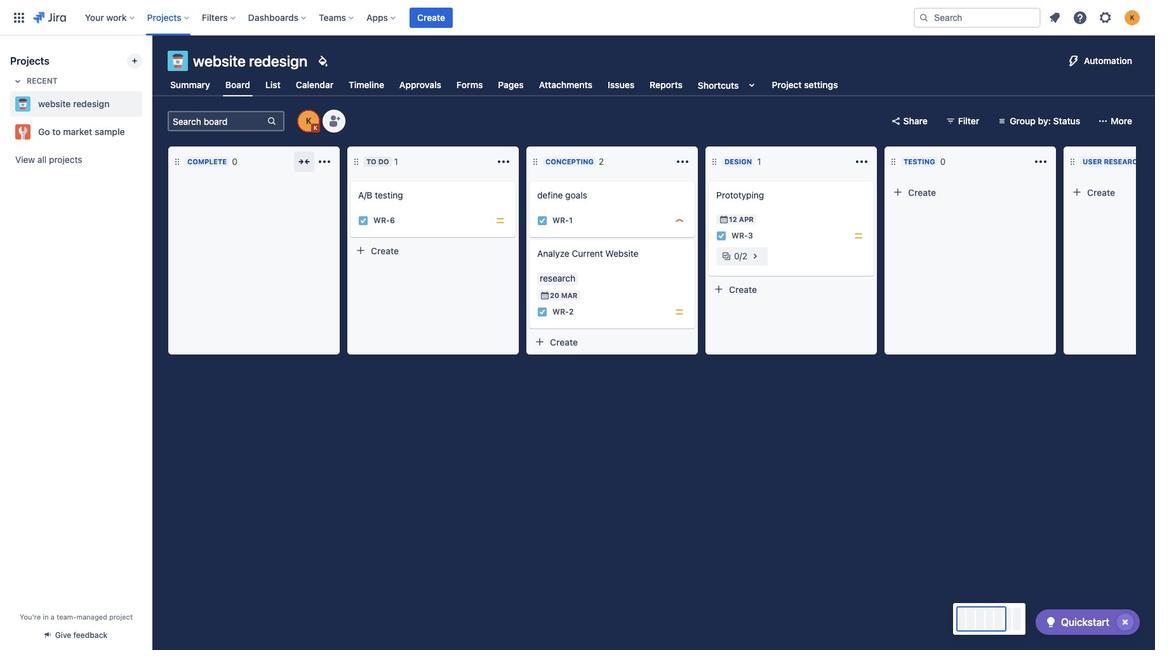 Task type: describe. For each thing, give the bounding box(es) containing it.
1 for design 1
[[757, 156, 761, 167]]

you're
[[20, 613, 41, 622]]

wr-6 link
[[373, 216, 395, 226]]

create button down user research
[[1067, 182, 1155, 203]]

1 vertical spatial 2
[[742, 251, 748, 262]]

12
[[729, 215, 737, 224]]

create button down "testing 0"
[[888, 182, 1053, 203]]

testing
[[375, 190, 403, 201]]

define goals
[[537, 190, 587, 201]]

settings image
[[1098, 10, 1113, 25]]

0 horizontal spatial 1
[[394, 156, 398, 167]]

current
[[572, 248, 603, 259]]

shortcuts button
[[695, 74, 762, 97]]

2 column actions menu image from the left
[[496, 154, 511, 170]]

project
[[772, 79, 802, 90]]

go
[[38, 126, 50, 137]]

0 for complete 0
[[232, 156, 237, 167]]

group
[[1010, 116, 1036, 126]]

set project background image
[[315, 53, 330, 69]]

create image for a/b testing
[[343, 173, 358, 188]]

give feedback
[[55, 631, 107, 641]]

0 / 2
[[734, 251, 748, 262]]

timeline link
[[346, 74, 387, 97]]

prototyping
[[716, 190, 764, 201]]

1 horizontal spatial redesign
[[249, 52, 308, 70]]

add to starred image for go to market sample
[[138, 124, 154, 140]]

medium image
[[674, 307, 685, 318]]

by:
[[1038, 116, 1051, 126]]

filter
[[958, 116, 979, 126]]

website redesign link
[[10, 91, 137, 117]]

all
[[37, 154, 47, 165]]

calendar
[[296, 79, 334, 90]]

forms link
[[454, 74, 485, 97]]

show subtasks image
[[748, 249, 763, 264]]

create inside primary element
[[417, 12, 445, 23]]

wr- for wr-1
[[553, 216, 569, 226]]

reports
[[650, 79, 683, 90]]

wr- for wr-6
[[373, 216, 390, 226]]

in
[[43, 613, 49, 622]]

3
[[748, 231, 753, 241]]

managed
[[77, 613, 107, 622]]

projects button
[[143, 7, 194, 28]]

give
[[55, 631, 71, 641]]

team-
[[57, 613, 77, 622]]

apps
[[366, 12, 388, 23]]

due date: 12 april 2024 image
[[719, 215, 729, 225]]

wr-2
[[553, 308, 574, 317]]

appswitcher icon image
[[11, 10, 27, 25]]

1 horizontal spatial 0
[[734, 251, 740, 262]]

/
[[740, 251, 742, 262]]

create down wr-6 link
[[371, 245, 399, 256]]

dismiss quickstart image
[[1115, 613, 1136, 633]]

20 mar
[[550, 291, 578, 300]]

teams button
[[315, 7, 359, 28]]

wr- for wr-3
[[732, 231, 748, 241]]

search image
[[919, 12, 929, 23]]

task image for wr-1
[[537, 216, 547, 226]]

view
[[15, 154, 35, 165]]

a
[[51, 613, 55, 622]]

concepting
[[546, 157, 594, 166]]

1 for wr-1
[[569, 216, 573, 226]]

wr-3 link
[[732, 231, 753, 242]]

share button
[[886, 111, 935, 131]]

apr
[[739, 215, 754, 224]]

collapse image
[[1013, 154, 1028, 170]]

issues
[[608, 79, 635, 90]]

20
[[550, 291, 559, 300]]

wr-1 link
[[553, 216, 573, 226]]

filter button
[[940, 111, 987, 131]]

automation
[[1084, 55, 1132, 66]]

task image for wr-3
[[716, 231, 727, 241]]

attachments link
[[536, 74, 595, 97]]

high image
[[674, 216, 685, 226]]

create down wr-2 link
[[550, 337, 578, 348]]

help image
[[1073, 10, 1088, 25]]

create image for define
[[522, 173, 537, 188]]

due date: 20 march 2024 image
[[540, 291, 550, 301]]

a/b testing
[[358, 190, 403, 201]]

quickstart
[[1061, 617, 1109, 629]]

create down user
[[1087, 187, 1115, 198]]

6
[[390, 216, 395, 226]]

wr-1
[[553, 216, 573, 226]]

summary
[[170, 79, 210, 90]]

Search board text field
[[169, 112, 265, 130]]

banner containing your work
[[0, 0, 1155, 36]]

define
[[537, 190, 563, 201]]

analyze
[[537, 248, 570, 259]]

create down "testing 0"
[[908, 187, 936, 198]]

you're in a team-managed project
[[20, 613, 133, 622]]

create button inside primary element
[[410, 7, 453, 28]]

design 1
[[725, 156, 761, 167]]

wr-3
[[732, 231, 753, 241]]

project settings link
[[769, 74, 841, 97]]

create image for prototyping
[[701, 173, 716, 188]]

1 vertical spatial website redesign
[[38, 98, 110, 109]]

projects
[[49, 154, 82, 165]]

sample
[[95, 126, 125, 137]]

view all projects link
[[10, 149, 142, 171]]

to do 1
[[366, 156, 398, 167]]



Task type: vqa. For each thing, say whether or not it's contained in the screenshot.
topmost Ago
no



Task type: locate. For each thing, give the bounding box(es) containing it.
create button
[[410, 7, 453, 28], [888, 182, 1053, 203], [1067, 182, 1155, 203], [351, 241, 516, 261], [709, 279, 874, 300], [530, 332, 695, 352]]

calendar link
[[293, 74, 336, 97]]

Search field
[[914, 7, 1041, 28]]

task image for wr-6
[[358, 216, 368, 226]]

1 create image from the top
[[522, 173, 537, 188]]

2 add to starred image from the top
[[138, 124, 154, 140]]

wr- down a/b testing
[[373, 216, 390, 226]]

list
[[265, 79, 281, 90]]

quickstart button
[[1036, 610, 1140, 636]]

0 vertical spatial projects
[[147, 12, 182, 23]]

approvals
[[399, 79, 441, 90]]

go to market sample
[[38, 126, 125, 137]]

pages link
[[496, 74, 526, 97]]

view all projects
[[15, 154, 82, 165]]

filters
[[202, 12, 228, 23]]

task image
[[358, 216, 368, 226], [537, 307, 547, 318]]

tab list
[[160, 74, 848, 97]]

add to starred image down sidebar navigation icon
[[138, 97, 154, 112]]

2 down the mar
[[569, 308, 574, 317]]

approvals link
[[397, 74, 444, 97]]

wr-6
[[373, 216, 395, 226]]

task image down due date: 12 april 2024 icon
[[716, 231, 727, 241]]

2 create image from the left
[[701, 173, 716, 188]]

0 horizontal spatial medium image
[[495, 216, 506, 226]]

0 vertical spatial redesign
[[249, 52, 308, 70]]

create
[[417, 12, 445, 23], [908, 187, 936, 198], [1087, 187, 1115, 198], [371, 245, 399, 256], [729, 284, 757, 295], [550, 337, 578, 348]]

4 column actions menu image from the left
[[1033, 154, 1048, 170]]

a/b
[[358, 190, 372, 201]]

add to starred image right sample
[[138, 124, 154, 140]]

issues link
[[605, 74, 637, 97]]

to
[[52, 126, 61, 137]]

column actions menu image
[[675, 154, 690, 170]]

automation button
[[1061, 51, 1140, 71]]

wr-
[[373, 216, 390, 226], [553, 216, 569, 226], [732, 231, 748, 241], [553, 308, 569, 317]]

create image for analyze
[[522, 231, 537, 246]]

1 horizontal spatial 1
[[569, 216, 573, 226]]

research
[[1104, 157, 1143, 166]]

your work button
[[81, 7, 139, 28]]

website redesign up market
[[38, 98, 110, 109]]

create project image
[[130, 56, 140, 66]]

1 horizontal spatial projects
[[147, 12, 182, 23]]

testing 0
[[904, 156, 946, 167]]

give feedback button
[[37, 626, 115, 646]]

website redesign up 'board'
[[193, 52, 308, 70]]

1 down goals on the top
[[569, 216, 573, 226]]

2 for concepting 2
[[599, 156, 604, 167]]

project
[[109, 613, 133, 622]]

analyze current website
[[537, 248, 639, 259]]

1 vertical spatial projects
[[10, 55, 49, 67]]

create image up 'prototyping'
[[701, 173, 716, 188]]

column actions menu image
[[317, 154, 332, 170], [496, 154, 511, 170], [854, 154, 869, 170], [1033, 154, 1048, 170]]

more button
[[1093, 111, 1140, 131]]

share
[[903, 116, 928, 126]]

market
[[63, 126, 92, 137]]

complete
[[187, 157, 227, 166]]

work
[[106, 12, 127, 23]]

projects up recent
[[10, 55, 49, 67]]

0 horizontal spatial website redesign
[[38, 98, 110, 109]]

2 create image from the top
[[522, 231, 537, 246]]

create button down wr-2 link
[[530, 332, 695, 352]]

create button right the apps popup button
[[410, 7, 453, 28]]

2 horizontal spatial 0
[[940, 156, 946, 167]]

1 horizontal spatial task image
[[537, 307, 547, 318]]

create image up analyze
[[522, 231, 537, 246]]

2 horizontal spatial 1
[[757, 156, 761, 167]]

0 right complete
[[232, 156, 237, 167]]

tab list containing board
[[160, 74, 848, 97]]

create image up a/b
[[343, 173, 358, 188]]

1 horizontal spatial website
[[193, 52, 246, 70]]

1 right design
[[757, 156, 761, 167]]

0 vertical spatial create image
[[522, 173, 537, 188]]

apps button
[[363, 7, 401, 28]]

forms
[[457, 79, 483, 90]]

complete 0
[[187, 156, 237, 167]]

0 horizontal spatial task image
[[537, 216, 547, 226]]

go to market sample link
[[10, 119, 137, 145]]

0
[[232, 156, 237, 167], [940, 156, 946, 167], [734, 251, 740, 262]]

automation image
[[1066, 53, 1082, 69]]

wr- down due date: 20 march 2024 element
[[553, 308, 569, 317]]

teams
[[319, 12, 346, 23]]

1 add to starred image from the top
[[138, 97, 154, 112]]

medium image for wr-6
[[495, 216, 506, 226]]

recent
[[27, 76, 58, 86]]

0 horizontal spatial task image
[[358, 216, 368, 226]]

wr- down 'due date: 12 april 2024' element
[[732, 231, 748, 241]]

2 right concepting
[[599, 156, 604, 167]]

1 horizontal spatial 2
[[599, 156, 604, 167]]

do
[[378, 157, 389, 166]]

status
[[1053, 116, 1080, 126]]

add to starred image for website redesign
[[138, 97, 154, 112]]

create image
[[522, 173, 537, 188], [522, 231, 537, 246]]

0 horizontal spatial 0
[[232, 156, 237, 167]]

projects right work
[[147, 12, 182, 23]]

website redesign
[[193, 52, 308, 70], [38, 98, 110, 109]]

attachments
[[539, 79, 593, 90]]

0 vertical spatial website redesign
[[193, 52, 308, 70]]

0 left show subtasks image
[[734, 251, 740, 262]]

2 down wr-3 link
[[742, 251, 748, 262]]

1 vertical spatial add to starred image
[[138, 124, 154, 140]]

due date: 12 april 2024 image
[[719, 215, 729, 225]]

1 horizontal spatial medium image
[[854, 231, 864, 241]]

your profile and settings image
[[1125, 10, 1140, 25]]

group by: status
[[1010, 116, 1080, 126]]

website up 'board'
[[193, 52, 246, 70]]

jira image
[[33, 10, 66, 25], [33, 10, 66, 25]]

1 vertical spatial redesign
[[73, 98, 110, 109]]

due date: 20 march 2024 element
[[540, 291, 578, 301]]

0 horizontal spatial redesign
[[73, 98, 110, 109]]

add to starred image
[[138, 97, 154, 112], [138, 124, 154, 140]]

mar
[[561, 291, 578, 300]]

0 vertical spatial 2
[[599, 156, 604, 167]]

2 horizontal spatial 2
[[742, 251, 748, 262]]

3 column actions menu image from the left
[[854, 154, 869, 170]]

list link
[[263, 74, 283, 97]]

2 for wr-2
[[569, 308, 574, 317]]

dashboards button
[[244, 7, 311, 28]]

0 vertical spatial medium image
[[495, 216, 506, 226]]

0 for testing 0
[[940, 156, 946, 167]]

1 inside wr-1 'link'
[[569, 216, 573, 226]]

wr- for wr-2
[[553, 308, 569, 317]]

create right the apps popup button
[[417, 12, 445, 23]]

1 vertical spatial task image
[[537, 307, 547, 318]]

create button down 6
[[351, 241, 516, 261]]

primary element
[[8, 0, 904, 35]]

task image
[[537, 216, 547, 226], [716, 231, 727, 241]]

wr-2 link
[[553, 307, 574, 318]]

due date: 20 march 2024 image
[[540, 291, 550, 301]]

website
[[193, 52, 246, 70], [38, 98, 71, 109]]

1 horizontal spatial create image
[[701, 173, 716, 188]]

create image
[[343, 173, 358, 188], [701, 173, 716, 188]]

due date: 12 april 2024 element
[[719, 215, 754, 225]]

redesign up list
[[249, 52, 308, 70]]

redesign
[[249, 52, 308, 70], [73, 98, 110, 109]]

timeline
[[349, 79, 384, 90]]

filters button
[[198, 7, 240, 28]]

1 vertical spatial task image
[[716, 231, 727, 241]]

add people image
[[326, 114, 342, 129]]

task image down due date: 20 march 2024 icon
[[537, 307, 547, 318]]

1 vertical spatial medium image
[[854, 231, 864, 241]]

1 vertical spatial website
[[38, 98, 71, 109]]

task image left wr-6 link
[[358, 216, 368, 226]]

user
[[1083, 157, 1102, 166]]

to
[[366, 157, 376, 166]]

collapse recent projects image
[[10, 74, 25, 89]]

task image for wr-2
[[537, 307, 547, 318]]

0 horizontal spatial website
[[38, 98, 71, 109]]

testing
[[904, 157, 935, 166]]

task image left wr-1 'link'
[[537, 216, 547, 226]]

pages
[[498, 79, 524, 90]]

0 horizontal spatial projects
[[10, 55, 49, 67]]

0 vertical spatial add to starred image
[[138, 97, 154, 112]]

redesign up go to market sample
[[73, 98, 110, 109]]

0 right the testing in the right of the page
[[940, 156, 946, 167]]

notifications image
[[1047, 10, 1062, 25]]

0 vertical spatial task image
[[358, 216, 368, 226]]

website down recent
[[38, 98, 71, 109]]

more
[[1111, 116, 1132, 126]]

banner
[[0, 0, 1155, 36]]

0 horizontal spatial create image
[[343, 173, 358, 188]]

goals
[[565, 190, 587, 201]]

1 column actions menu image from the left
[[317, 154, 332, 170]]

1 horizontal spatial task image
[[716, 231, 727, 241]]

medium image
[[495, 216, 506, 226], [854, 231, 864, 241]]

collapse image
[[297, 154, 312, 170]]

website
[[605, 248, 639, 259]]

concepting 2
[[546, 156, 604, 167]]

projects inside popup button
[[147, 12, 182, 23]]

1 horizontal spatial website redesign
[[193, 52, 308, 70]]

1 create image from the left
[[343, 173, 358, 188]]

1 right do
[[394, 156, 398, 167]]

wr- inside 'link'
[[553, 216, 569, 226]]

reports link
[[647, 74, 685, 97]]

wr- down define goals
[[553, 216, 569, 226]]

sidebar navigation image
[[138, 51, 166, 76]]

settings
[[804, 79, 838, 90]]

2 vertical spatial 2
[[569, 308, 574, 317]]

medium image for wr-3
[[854, 231, 864, 241]]

0 vertical spatial task image
[[537, 216, 547, 226]]

feedback
[[73, 631, 107, 641]]

1 vertical spatial create image
[[522, 231, 537, 246]]

0 vertical spatial website
[[193, 52, 246, 70]]

create image up define
[[522, 173, 537, 188]]

create down /
[[729, 284, 757, 295]]

0 horizontal spatial 2
[[569, 308, 574, 317]]

user research
[[1083, 157, 1143, 166]]

create button down show subtasks image
[[709, 279, 874, 300]]

design
[[725, 157, 752, 166]]

project settings
[[772, 79, 838, 90]]

check image
[[1043, 615, 1059, 631]]

12 apr
[[729, 215, 754, 224]]



